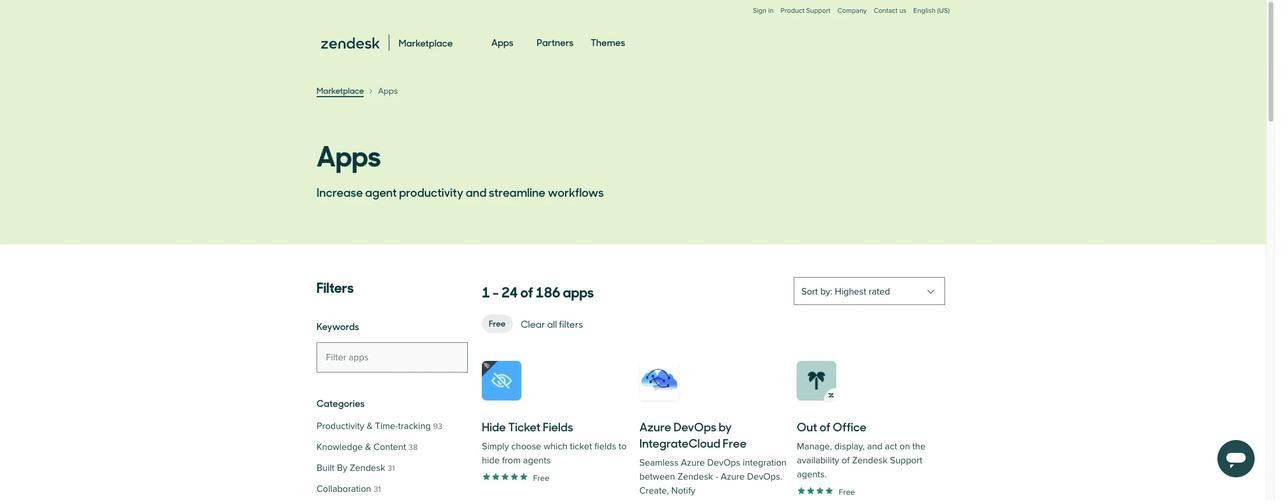 Task type: describe. For each thing, give the bounding box(es) containing it.
display,
[[835, 441, 865, 452]]

1 horizontal spatial azure
[[681, 457, 705, 469]]

- inside azure devops by integratecloud free seamless azure devops integration between zendesk - azure devops. create, notify
[[716, 471, 718, 483]]

workflows
[[548, 183, 604, 200]]

to
[[619, 441, 627, 452]]

free inside azure devops by integratecloud free seamless azure devops integration between zendesk - azure devops. create, notify
[[723, 434, 747, 451]]

availability
[[797, 455, 840, 466]]

free down 1
[[489, 317, 506, 329]]

0 horizontal spatial of
[[521, 281, 533, 302]]

2 horizontal spatial azure
[[721, 471, 745, 483]]

product
[[781, 6, 805, 15]]

38
[[409, 442, 418, 452]]

ticket
[[570, 441, 592, 452]]

out
[[797, 418, 818, 435]]

marketplace link
[[317, 84, 364, 97]]

contact
[[874, 6, 898, 15]]

free down availability
[[839, 487, 855, 497]]

partners link
[[537, 26, 574, 59]]

productivity
[[399, 183, 464, 200]]

& for content
[[365, 441, 371, 453]]

ticket
[[508, 418, 541, 435]]

devops.
[[747, 471, 783, 483]]

apps
[[563, 281, 594, 302]]

31 inside built by zendesk 31
[[388, 463, 395, 473]]

fields
[[543, 418, 573, 435]]

notify
[[672, 485, 695, 497]]

2 vertical spatial apps
[[317, 133, 381, 174]]

marketplace
[[317, 84, 364, 96]]

english
[[914, 6, 936, 15]]

which
[[544, 441, 568, 452]]

hide
[[482, 418, 506, 435]]

partners
[[537, 36, 574, 48]]

support inside out of office manage, display, and act on the availability of zendesk support agents.
[[890, 455, 923, 466]]

manage,
[[797, 441, 832, 452]]

93
[[433, 421, 443, 431]]

collaboration 31
[[317, 483, 381, 495]]

keywords
[[317, 320, 359, 332]]

time-
[[375, 420, 398, 432]]

186
[[536, 281, 561, 302]]

english (us) link
[[914, 6, 950, 27]]

Filter apps search field
[[317, 342, 468, 373]]

agents.
[[797, 469, 827, 480]]

built by zendesk 31
[[317, 462, 395, 474]]

by
[[719, 418, 732, 435]]

sign in
[[753, 6, 774, 15]]

contact us
[[874, 6, 907, 15]]

streamline
[[489, 183, 546, 200]]

sign
[[753, 6, 767, 15]]

themes link
[[591, 26, 625, 59]]

on
[[900, 441, 910, 452]]

choose
[[511, 441, 541, 452]]

product support
[[781, 6, 831, 15]]

1 vertical spatial devops
[[707, 457, 741, 469]]

create,
[[640, 485, 669, 497]]

integratecloud
[[640, 434, 721, 451]]

between
[[640, 471, 675, 483]]

apps link
[[491, 26, 514, 59]]

global-navigation-secondary element
[[317, 0, 950, 27]]

increase
[[317, 183, 363, 200]]

zendesk image
[[321, 37, 380, 49]]



Task type: vqa. For each thing, say whether or not it's contained in the screenshot.
Ticket
yes



Task type: locate. For each thing, give the bounding box(es) containing it.
31 inside collaboration 31
[[374, 484, 381, 494]]

devops left by
[[674, 418, 717, 435]]

apps right marketplace
[[378, 85, 398, 96]]

sign in link
[[753, 6, 774, 15]]

- left devops.
[[716, 471, 718, 483]]

in
[[768, 6, 774, 15]]

hide ticket fields simply choose which ticket fields to hide from agents
[[482, 418, 627, 466]]

azure
[[640, 418, 671, 435], [681, 457, 705, 469], [721, 471, 745, 483]]

categories
[[317, 396, 365, 409]]

free
[[489, 317, 506, 329], [723, 434, 747, 451], [533, 473, 550, 483], [839, 487, 855, 497]]

seamless
[[640, 457, 679, 469]]

1 horizontal spatial -
[[716, 471, 718, 483]]

zendesk
[[852, 455, 888, 466], [350, 462, 385, 474], [678, 471, 713, 483]]

azure left devops.
[[721, 471, 745, 483]]

1 horizontal spatial and
[[867, 441, 883, 452]]

of right 24
[[521, 281, 533, 302]]

0 vertical spatial devops
[[674, 418, 717, 435]]

-
[[493, 281, 499, 302], [716, 471, 718, 483]]

0 vertical spatial &
[[367, 420, 373, 432]]

1 vertical spatial 31
[[374, 484, 381, 494]]

knowledge
[[317, 441, 363, 453]]

& left time-
[[367, 420, 373, 432]]

0 vertical spatial and
[[466, 183, 487, 200]]

free down agents
[[533, 473, 550, 483]]

1 vertical spatial of
[[820, 418, 831, 435]]

0 horizontal spatial and
[[466, 183, 487, 200]]

all
[[547, 317, 557, 330]]

2 horizontal spatial of
[[842, 455, 850, 466]]

0 vertical spatial of
[[521, 281, 533, 302]]

company link
[[838, 6, 867, 27]]

apps up increase
[[317, 133, 381, 174]]

0 horizontal spatial zendesk
[[350, 462, 385, 474]]

hide
[[482, 455, 500, 466]]

agent
[[365, 183, 397, 200]]

1 vertical spatial azure
[[681, 457, 705, 469]]

& left content
[[365, 441, 371, 453]]

support down on
[[890, 455, 923, 466]]

fields
[[595, 441, 616, 452]]

None search field
[[317, 342, 468, 373]]

0 vertical spatial azure
[[640, 418, 671, 435]]

support right "product"
[[806, 6, 831, 15]]

of
[[521, 281, 533, 302], [820, 418, 831, 435], [842, 455, 850, 466]]

azure devops by integratecloud free seamless azure devops integration between zendesk - azure devops. create, notify
[[640, 418, 787, 497]]

product support link
[[781, 6, 831, 15]]

productivity & time-tracking 93
[[317, 420, 443, 432]]

integration
[[743, 457, 787, 469]]

0 vertical spatial support
[[806, 6, 831, 15]]

tracking
[[398, 420, 431, 432]]

simply
[[482, 441, 509, 452]]

zendesk inside out of office manage, display, and act on the availability of zendesk support agents.
[[852, 455, 888, 466]]

clear
[[521, 317, 545, 330]]

collaboration
[[317, 483, 371, 495]]

and
[[466, 183, 487, 200], [867, 441, 883, 452]]

of down the display,
[[842, 455, 850, 466]]

out of office manage, display, and act on the availability of zendesk support agents.
[[797, 418, 926, 480]]

24
[[502, 281, 518, 302]]

support
[[806, 6, 831, 15], [890, 455, 923, 466]]

productivity
[[317, 420, 364, 432]]

1 horizontal spatial zendesk
[[678, 471, 713, 483]]

1 vertical spatial apps
[[378, 85, 398, 96]]

1 vertical spatial -
[[716, 471, 718, 483]]

1 horizontal spatial support
[[890, 455, 923, 466]]

- right 1
[[493, 281, 499, 302]]

azure up seamless
[[640, 418, 671, 435]]

&
[[367, 420, 373, 432], [365, 441, 371, 453]]

0 vertical spatial apps
[[491, 36, 514, 48]]

2 vertical spatial of
[[842, 455, 850, 466]]

1
[[482, 281, 490, 302]]

content
[[374, 441, 406, 453]]

filters
[[317, 276, 354, 297]]

0 horizontal spatial -
[[493, 281, 499, 302]]

clear all filters button
[[520, 316, 584, 332]]

knowledge & content 38
[[317, 441, 418, 453]]

act
[[885, 441, 897, 452]]

increase agent productivity and streamline workflows
[[317, 183, 604, 200]]

(us)
[[938, 6, 950, 15]]

the
[[913, 441, 926, 452]]

zendesk inside azure devops by integratecloud free seamless azure devops integration between zendesk - azure devops. create, notify
[[678, 471, 713, 483]]

0 horizontal spatial 31
[[374, 484, 381, 494]]

agents
[[523, 455, 551, 466]]

apps left partners
[[491, 36, 514, 48]]

1 vertical spatial support
[[890, 455, 923, 466]]

devops down by
[[707, 457, 741, 469]]

support inside global-navigation-secondary element
[[806, 6, 831, 15]]

1 - 24 of 186 apps
[[482, 281, 594, 302]]

1 vertical spatial &
[[365, 441, 371, 453]]

office
[[833, 418, 867, 435]]

0 horizontal spatial support
[[806, 6, 831, 15]]

1 horizontal spatial 31
[[388, 463, 395, 473]]

zendesk down "knowledge & content 38"
[[350, 462, 385, 474]]

themes
[[591, 36, 625, 48]]

by
[[337, 462, 347, 474]]

and left act
[[867, 441, 883, 452]]

english (us)
[[914, 6, 950, 15]]

and inside out of office manage, display, and act on the availability of zendesk support agents.
[[867, 441, 883, 452]]

2 vertical spatial azure
[[721, 471, 745, 483]]

clear all filters
[[521, 317, 583, 330]]

built
[[317, 462, 335, 474]]

and left streamline
[[466, 183, 487, 200]]

31
[[388, 463, 395, 473], [374, 484, 381, 494]]

contact us link
[[874, 6, 907, 15]]

free up integration on the right bottom of page
[[723, 434, 747, 451]]

2 horizontal spatial zendesk
[[852, 455, 888, 466]]

0 horizontal spatial azure
[[640, 418, 671, 435]]

& for time-
[[367, 420, 373, 432]]

company
[[838, 6, 867, 15]]

0 vertical spatial -
[[493, 281, 499, 302]]

zendesk up notify
[[678, 471, 713, 483]]

devops
[[674, 418, 717, 435], [707, 457, 741, 469]]

1 vertical spatial and
[[867, 441, 883, 452]]

31 down content
[[388, 463, 395, 473]]

0 vertical spatial 31
[[388, 463, 395, 473]]

31 down built by zendesk 31
[[374, 484, 381, 494]]

from
[[502, 455, 521, 466]]

zendesk down the display,
[[852, 455, 888, 466]]

azure down integratecloud
[[681, 457, 705, 469]]

1 horizontal spatial of
[[820, 418, 831, 435]]

filters
[[559, 317, 583, 330]]

apps
[[491, 36, 514, 48], [378, 85, 398, 96], [317, 133, 381, 174]]

us
[[900, 6, 907, 15]]

of right out
[[820, 418, 831, 435]]



